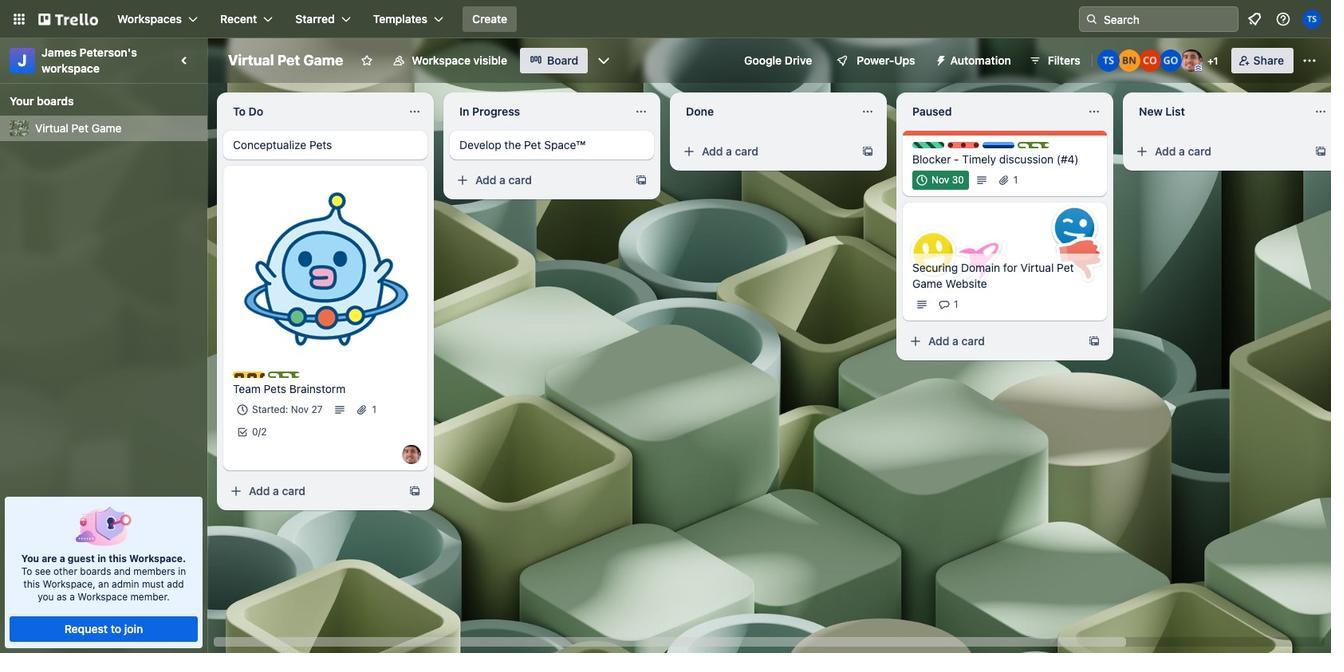 Task type: describe. For each thing, give the bounding box(es) containing it.
color: green, title: "goal" element
[[912, 142, 949, 154]]

blocker - timely discussion (#4) link
[[912, 152, 1097, 167]]

conceptualize pets link
[[233, 137, 418, 153]]

google drive button
[[717, 48, 822, 73]]

google
[[744, 53, 782, 67]]

new
[[1139, 104, 1163, 118]]

paused
[[912, 104, 952, 118]]

color: red, title: "blocker" element
[[948, 142, 998, 154]]

(#4)
[[1057, 152, 1079, 166]]

add for to do
[[249, 484, 270, 498]]

workspace navigation collapse icon image
[[174, 49, 196, 72]]

add a card for paused
[[928, 334, 985, 348]]

drive
[[785, 53, 812, 67]]

new list
[[1139, 104, 1185, 118]]

automation button
[[928, 48, 1021, 73]]

brainstorm
[[289, 382, 346, 396]]

workspaces button
[[108, 6, 207, 32]]

develop the pet space™️ link
[[459, 137, 644, 153]]

laugh image
[[1046, 199, 1103, 256]]

2
[[261, 426, 267, 438]]

add a card button for to do
[[223, 479, 402, 504]]

templates button
[[363, 6, 453, 32]]

Done text field
[[676, 99, 852, 124]]

create
[[472, 12, 507, 26]]

team pets brainstorm link
[[233, 381, 418, 397]]

0 horizontal spatial virtual
[[35, 121, 68, 135]]

create from template… image for paused
[[1088, 335, 1101, 348]]

color: blue, title: "fyi" element
[[983, 142, 1015, 154]]

nov inside option
[[932, 174, 949, 186]]

see
[[35, 565, 51, 577]]

as
[[57, 591, 67, 603]]

done
[[686, 104, 714, 118]]

workspaces
[[117, 12, 182, 26]]

workspace
[[41, 61, 100, 75]]

james peterson (jamespeterson93) image
[[1180, 49, 1202, 72]]

do
[[249, 104, 263, 118]]

gary orlando (garyorlando) image
[[1159, 49, 1182, 72]]

starred
[[295, 12, 335, 26]]

james
[[41, 45, 77, 59]]

0 horizontal spatial nov
[[291, 404, 309, 416]]

automation
[[950, 53, 1011, 67]]

to inside text field
[[233, 104, 246, 118]]

color: bold lime, title: none image
[[1018, 142, 1050, 148]]

create button
[[463, 6, 517, 32]]

website
[[946, 277, 987, 290]]

christina overa (christinaovera) image
[[1139, 49, 1161, 72]]

0 horizontal spatial game
[[91, 121, 122, 135]]

back to home image
[[38, 6, 98, 32]]

starred button
[[286, 6, 360, 32]]

your boards
[[10, 94, 74, 108]]

-
[[954, 152, 959, 166]]

search image
[[1085, 13, 1098, 26]]

an
[[98, 578, 109, 590]]

create from template… image for in progress
[[635, 174, 648, 187]]

conceptualize
[[233, 138, 306, 152]]

open information menu image
[[1275, 11, 1291, 27]]

add down "new list"
[[1155, 144, 1176, 158]]

workspace visible button
[[383, 48, 517, 73]]

create from template… image
[[861, 145, 874, 158]]

started: nov 27
[[252, 404, 323, 416]]

admin
[[112, 578, 139, 590]]

card for to do
[[282, 484, 306, 498]]

ups
[[894, 53, 915, 67]]

virtual pet game link
[[35, 120, 198, 136]]

virtual pet game inside virtual pet game "link"
[[35, 121, 122, 135]]

filters
[[1048, 53, 1080, 67]]

templates
[[373, 12, 428, 26]]

add a card for to do
[[249, 484, 306, 498]]

james peterson (jamespeterson93) image
[[402, 445, 421, 464]]

develop the pet space™️
[[459, 138, 585, 152]]

are
[[42, 553, 57, 565]]

add for paused
[[928, 334, 949, 348]]

team task
[[284, 372, 332, 384]]

card for done
[[735, 144, 759, 158]]

1 horizontal spatial in
[[178, 565, 186, 577]]

Paused text field
[[903, 99, 1078, 124]]

add a card down list
[[1155, 144, 1212, 158]]

recent
[[220, 12, 257, 26]]

google drive icon image
[[727, 55, 738, 66]]

must
[[142, 578, 164, 590]]

blocker for blocker fyi
[[963, 142, 998, 154]]

virtual inside text field
[[228, 52, 274, 69]]

27
[[311, 404, 323, 416]]

workspace inside you are a guest in this workspace. to see other boards and members in this workspace, an admin must add you as a workspace member.
[[78, 591, 128, 603]]

blocker - timely discussion (#4)
[[912, 152, 1079, 166]]

your
[[10, 94, 34, 108]]

New List text field
[[1129, 99, 1305, 124]]

pets for team
[[264, 382, 286, 396]]

board
[[547, 53, 578, 67]]

blocker for blocker - timely discussion (#4)
[[912, 152, 951, 166]]

add a card for in progress
[[475, 173, 532, 187]]

request to join button
[[10, 617, 198, 642]]

pet inside securing domain for virtual pet game website
[[1057, 261, 1074, 274]]

nov 30
[[932, 174, 964, 186]]

add
[[167, 578, 184, 590]]

progress
[[472, 104, 520, 118]]

member.
[[130, 591, 170, 603]]

In Progress text field
[[450, 99, 625, 124]]

color: yellow, title: none image
[[233, 372, 265, 378]]

Search field
[[1098, 7, 1238, 31]]

0 notifications image
[[1245, 10, 1264, 29]]

to inside you are a guest in this workspace. to see other boards and members in this workspace, an admin must add you as a workspace member.
[[21, 565, 32, 577]]

color: bold lime, title: "team task" element
[[268, 372, 332, 384]]

To Do text field
[[223, 99, 399, 124]]

virtual pet game inside virtual pet game text field
[[228, 52, 343, 69]]

1 down blocker - timely discussion (#4) link
[[1013, 174, 1018, 186]]

1 vertical spatial tara schultz (taraschultz7) image
[[1097, 49, 1120, 72]]

boards inside you are a guest in this workspace. to see other boards and members in this workspace, an admin must add you as a workspace member.
[[80, 565, 111, 577]]



Task type: vqa. For each thing, say whether or not it's contained in the screenshot.
WORKSPACE. in the bottom of the page
yes



Task type: locate. For each thing, give the bounding box(es) containing it.
add a card button down new list text box
[[1129, 139, 1308, 164]]

members
[[133, 565, 175, 577]]

0 vertical spatial tara schultz (taraschultz7) image
[[1302, 10, 1322, 29]]

power-
[[857, 53, 894, 67]]

0 vertical spatial boards
[[37, 94, 74, 108]]

board link
[[520, 48, 588, 73]]

team pets brainstorm
[[233, 382, 346, 396]]

0
[[252, 426, 258, 438]]

add a card down 'the'
[[475, 173, 532, 187]]

add a card down 2
[[249, 484, 306, 498]]

team for team task
[[284, 372, 309, 384]]

add down '0 / 2'
[[249, 484, 270, 498]]

0 vertical spatial virtual pet game
[[228, 52, 343, 69]]

1 horizontal spatial team
[[284, 372, 309, 384]]

pets up started:
[[264, 382, 286, 396]]

to left do
[[233, 104, 246, 118]]

request
[[64, 622, 108, 636]]

1 horizontal spatial pets
[[309, 138, 332, 152]]

blocker
[[963, 142, 998, 154], [912, 152, 951, 166]]

and
[[114, 565, 131, 577]]

1 vertical spatial to
[[21, 565, 32, 577]]

0 horizontal spatial pets
[[264, 382, 286, 396]]

1 vertical spatial nov
[[291, 404, 309, 416]]

securing domain for virtual pet game website link
[[912, 260, 1097, 292]]

virtual down recent "dropdown button"
[[228, 52, 274, 69]]

0 horizontal spatial blocker
[[912, 152, 951, 166]]

tara schultz (taraschultz7) image
[[1302, 10, 1322, 29], [1097, 49, 1120, 72]]

pet inside the develop the pet space™️ link
[[524, 138, 541, 152]]

0 horizontal spatial virtual pet game
[[35, 121, 122, 135]]

boards
[[37, 94, 74, 108], [80, 565, 111, 577]]

tara schultz (taraschultz7) image left christina overa (christinaovera) image
[[1097, 49, 1120, 72]]

this down see
[[23, 578, 40, 590]]

add a card down "website"
[[928, 334, 985, 348]]

1 horizontal spatial virtual pet game
[[228, 52, 343, 69]]

0 horizontal spatial in
[[97, 553, 106, 565]]

0 vertical spatial game
[[303, 52, 343, 69]]

your boards with 1 items element
[[10, 92, 190, 111]]

recent button
[[211, 6, 283, 32]]

1 vertical spatial in
[[178, 565, 186, 577]]

discussion
[[999, 152, 1054, 166]]

add a card button down "website"
[[903, 329, 1081, 354]]

filters button
[[1024, 48, 1085, 73]]

1 vertical spatial this
[[23, 578, 40, 590]]

nov left 30
[[932, 174, 949, 186]]

boards inside your boards with 1 items "element"
[[37, 94, 74, 108]]

nov
[[932, 174, 949, 186], [291, 404, 309, 416]]

add a card button down the develop the pet space™️ link on the left of page
[[450, 167, 628, 193]]

1 vertical spatial game
[[91, 121, 122, 135]]

1 vertical spatial virtual
[[35, 121, 68, 135]]

+
[[1207, 55, 1214, 67]]

add for in progress
[[475, 173, 496, 187]]

1 down team pets brainstorm link
[[372, 404, 376, 416]]

1 vertical spatial virtual pet game
[[35, 121, 122, 135]]

0 vertical spatial to
[[233, 104, 246, 118]]

virtual pet game down your boards with 1 items "element"
[[35, 121, 122, 135]]

power-ups button
[[825, 48, 925, 73]]

game down your boards with 1 items "element"
[[91, 121, 122, 135]]

other
[[53, 565, 77, 577]]

1 vertical spatial pets
[[264, 382, 286, 396]]

add
[[702, 144, 723, 158], [1155, 144, 1176, 158], [475, 173, 496, 187], [928, 334, 949, 348], [249, 484, 270, 498]]

in
[[97, 553, 106, 565], [178, 565, 186, 577]]

timely
[[962, 152, 996, 166]]

team for team pets brainstorm
[[233, 382, 261, 396]]

star or unstar board image
[[361, 54, 374, 67]]

2 vertical spatial virtual
[[1021, 261, 1054, 274]]

add a card button for paused
[[903, 329, 1081, 354]]

virtual pet game
[[228, 52, 343, 69], [35, 121, 122, 135]]

add for done
[[702, 144, 723, 158]]

domain
[[961, 261, 1000, 274]]

this up and
[[109, 553, 127, 565]]

task
[[311, 372, 332, 384]]

virtual down "your boards"
[[35, 121, 68, 135]]

0 vertical spatial nov
[[932, 174, 949, 186]]

game
[[303, 52, 343, 69], [91, 121, 122, 135], [912, 277, 943, 290]]

0 vertical spatial virtual
[[228, 52, 274, 69]]

0 / 2
[[252, 426, 267, 438]]

game inside securing domain for virtual pet game website
[[912, 277, 943, 290]]

add down develop
[[475, 173, 496, 187]]

primary element
[[0, 0, 1331, 38]]

add a card button down 'done' text field
[[676, 139, 855, 164]]

Nov 30 checkbox
[[912, 171, 969, 190]]

google drive
[[744, 53, 812, 67]]

workspace.
[[129, 553, 186, 565]]

0 vertical spatial pets
[[309, 138, 332, 152]]

pet inside virtual pet game "link"
[[71, 121, 88, 135]]

pet inside virtual pet game text field
[[277, 52, 300, 69]]

to
[[111, 622, 121, 636]]

conceptualize pets
[[233, 138, 332, 152]]

securing
[[912, 261, 958, 274]]

power-ups
[[857, 53, 915, 67]]

workspace,
[[43, 578, 95, 590]]

workspace inside button
[[412, 53, 471, 67]]

fyi
[[999, 142, 1013, 154]]

the
[[504, 138, 521, 152]]

pets for conceptualize
[[309, 138, 332, 152]]

1 right this member is an admin of this board. image
[[1214, 55, 1218, 67]]

1 horizontal spatial boards
[[80, 565, 111, 577]]

add a card button down 2
[[223, 479, 402, 504]]

virtual inside securing domain for virtual pet game website
[[1021, 261, 1054, 274]]

add down "website"
[[928, 334, 949, 348]]

share button
[[1231, 48, 1294, 73]]

1 horizontal spatial to
[[233, 104, 246, 118]]

request to join
[[64, 622, 143, 636]]

share
[[1254, 53, 1284, 67]]

0 horizontal spatial to
[[21, 565, 32, 577]]

virtual right for
[[1021, 261, 1054, 274]]

tara schultz (taraschultz7) image right open information menu icon
[[1302, 10, 1322, 29]]

pet down your boards with 1 items "element"
[[71, 121, 88, 135]]

visible
[[473, 53, 507, 67]]

in up add
[[178, 565, 186, 577]]

sm image
[[928, 48, 950, 70]]

pet down starred at the top of the page
[[277, 52, 300, 69]]

1 horizontal spatial game
[[303, 52, 343, 69]]

+ 1
[[1207, 55, 1218, 67]]

pet
[[277, 52, 300, 69], [71, 121, 88, 135], [524, 138, 541, 152], [1057, 261, 1074, 274]]

add down done
[[702, 144, 723, 158]]

0 horizontal spatial team
[[233, 382, 261, 396]]

1 vertical spatial workspace
[[78, 591, 128, 603]]

0 horizontal spatial boards
[[37, 94, 74, 108]]

1 horizontal spatial blocker
[[963, 142, 998, 154]]

securing domain for virtual pet game website
[[912, 261, 1074, 290]]

game inside text field
[[303, 52, 343, 69]]

1 horizontal spatial this
[[109, 553, 127, 565]]

this member is an admin of this board. image
[[1195, 65, 1202, 72]]

workspace
[[412, 53, 471, 67], [78, 591, 128, 603]]

guest
[[68, 553, 95, 565]]

in
[[459, 104, 469, 118]]

started:
[[252, 404, 288, 416]]

to down you
[[21, 565, 32, 577]]

1 horizontal spatial workspace
[[412, 53, 471, 67]]

0 horizontal spatial this
[[23, 578, 40, 590]]

pets
[[309, 138, 332, 152], [264, 382, 286, 396]]

2 horizontal spatial virtual
[[1021, 261, 1054, 274]]

pet right 'the'
[[524, 138, 541, 152]]

workspace visible
[[412, 53, 507, 67]]

peterson's
[[79, 45, 137, 59]]

boards up an at the bottom left of page
[[80, 565, 111, 577]]

0 vertical spatial workspace
[[412, 53, 471, 67]]

game down starred popup button
[[303, 52, 343, 69]]

1 vertical spatial boards
[[80, 565, 111, 577]]

show menu image
[[1302, 53, 1318, 69]]

workspace down an at the bottom left of page
[[78, 591, 128, 603]]

pets down to do text field at top
[[309, 138, 332, 152]]

2 vertical spatial game
[[912, 277, 943, 290]]

workspace left visible
[[412, 53, 471, 67]]

0 vertical spatial in
[[97, 553, 106, 565]]

nov left 27
[[291, 404, 309, 416]]

add a card for done
[[702, 144, 759, 158]]

j
[[18, 51, 27, 69]]

you
[[21, 553, 39, 565]]

for
[[1003, 261, 1018, 274]]

1 horizontal spatial tara schultz (taraschultz7) image
[[1302, 10, 1322, 29]]

card for paused
[[962, 334, 985, 348]]

you
[[38, 591, 54, 603]]

james peterson's workspace
[[41, 45, 140, 75]]

add a card down done
[[702, 144, 759, 158]]

in progress
[[459, 104, 520, 118]]

add a card
[[702, 144, 759, 158], [1155, 144, 1212, 158], [475, 173, 532, 187], [928, 334, 985, 348], [249, 484, 306, 498]]

add a card button for done
[[676, 139, 855, 164]]

to
[[233, 104, 246, 118], [21, 565, 32, 577]]

0 horizontal spatial workspace
[[78, 591, 128, 603]]

pet down "laugh" image
[[1057, 261, 1074, 274]]

game down the securing
[[912, 277, 943, 290]]

0 vertical spatial this
[[109, 553, 127, 565]]

ben nelson (bennelson96) image
[[1118, 49, 1140, 72]]

team left task
[[284, 372, 309, 384]]

join
[[124, 622, 143, 636]]

create from template… image for to do
[[408, 485, 421, 498]]

you are a guest in this workspace. to see other boards and members in this workspace, an admin must add you as a workspace member.
[[21, 553, 186, 603]]

create from template… image
[[1314, 145, 1327, 158], [635, 174, 648, 187], [1088, 335, 1101, 348], [408, 485, 421, 498]]

card for in progress
[[508, 173, 532, 187]]

1 horizontal spatial nov
[[932, 174, 949, 186]]

boards right your
[[37, 94, 74, 108]]

space™️
[[544, 138, 585, 152]]

add a card button for in progress
[[450, 167, 628, 193]]

2 horizontal spatial game
[[912, 277, 943, 290]]

goal
[[928, 142, 949, 154]]

customize views image
[[596, 53, 612, 69]]

30
[[952, 174, 964, 186]]

virtual pet game down starred at the top of the page
[[228, 52, 343, 69]]

develop
[[459, 138, 501, 152]]

in right guest
[[97, 553, 106, 565]]

1 down "website"
[[954, 298, 958, 310]]

add a card button
[[676, 139, 855, 164], [1129, 139, 1308, 164], [450, 167, 628, 193], [903, 329, 1081, 354], [223, 479, 402, 504]]

1 horizontal spatial virtual
[[228, 52, 274, 69]]

blocker fyi
[[963, 142, 1013, 154]]

team down color: yellow, title: none image
[[233, 382, 261, 396]]

/
[[258, 426, 261, 438]]

a
[[726, 144, 732, 158], [1179, 144, 1185, 158], [499, 173, 506, 187], [952, 334, 959, 348], [273, 484, 279, 498], [60, 553, 65, 565], [70, 591, 75, 603]]

0 horizontal spatial tara schultz (taraschultz7) image
[[1097, 49, 1120, 72]]

Board name text field
[[220, 48, 351, 73]]

list
[[1166, 104, 1185, 118]]



